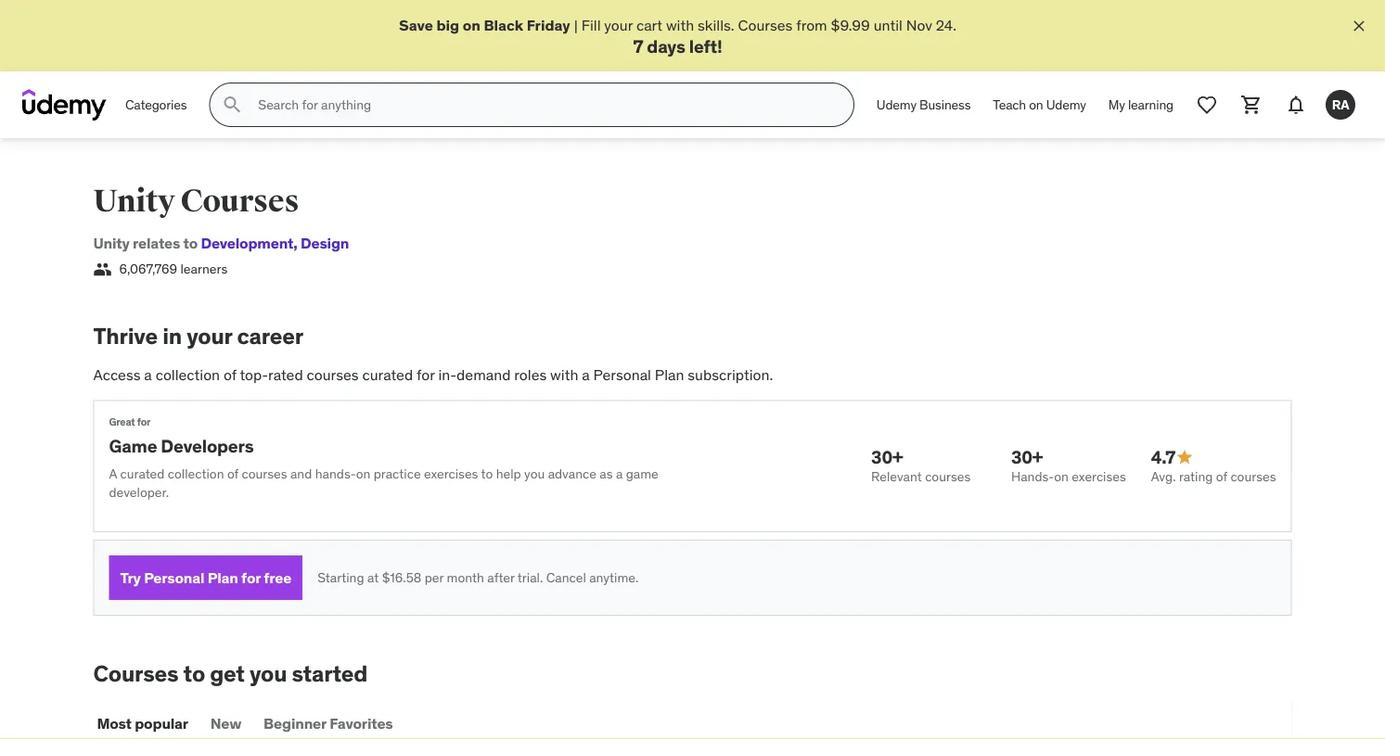 Task type: locate. For each thing, give the bounding box(es) containing it.
courses up most popular button
[[93, 660, 179, 687]]

1 vertical spatial to
[[481, 466, 493, 483]]

1 horizontal spatial you
[[524, 466, 545, 483]]

days
[[647, 35, 685, 57]]

plan
[[655, 365, 684, 384], [208, 568, 238, 587]]

1 horizontal spatial curated
[[362, 365, 413, 384]]

your right in
[[187, 322, 232, 350]]

personal right try
[[144, 568, 204, 587]]

fill
[[581, 15, 601, 34]]

collection down thrive in your career
[[156, 365, 220, 384]]

0 horizontal spatial with
[[550, 365, 578, 384]]

0 horizontal spatial plan
[[208, 568, 238, 587]]

0 vertical spatial with
[[666, 15, 694, 34]]

relevant
[[871, 468, 922, 485]]

for right great
[[137, 416, 151, 429]]

in
[[163, 322, 182, 350]]

of down the developers
[[227, 466, 239, 483]]

beginner
[[264, 714, 326, 734]]

for left free
[[241, 568, 261, 587]]

of left top- at the left
[[224, 365, 236, 384]]

cart
[[636, 15, 663, 34]]

rating
[[1179, 468, 1213, 485]]

courses
[[738, 15, 793, 34], [180, 182, 299, 221], [93, 660, 179, 687]]

2 vertical spatial for
[[241, 568, 261, 587]]

courses inside 30+ relevant courses
[[925, 468, 971, 485]]

teach
[[993, 96, 1026, 113]]

0 vertical spatial plan
[[655, 365, 684, 384]]

1 horizontal spatial udemy
[[1046, 96, 1086, 113]]

1 horizontal spatial your
[[604, 15, 633, 34]]

left!
[[689, 35, 722, 57]]

with right roles
[[550, 365, 578, 384]]

unity up relates
[[93, 182, 175, 221]]

career
[[237, 322, 303, 350]]

skills.
[[698, 15, 735, 34]]

1 horizontal spatial a
[[582, 365, 590, 384]]

0 vertical spatial curated
[[362, 365, 413, 384]]

curated left in-
[[362, 365, 413, 384]]

unity up small image
[[93, 234, 130, 253]]

for
[[417, 365, 435, 384], [137, 416, 151, 429], [241, 568, 261, 587]]

shopping cart with 0 items image
[[1241, 94, 1263, 116]]

a right access
[[144, 365, 152, 384]]

1 horizontal spatial personal
[[593, 365, 651, 384]]

0 horizontal spatial courses
[[93, 660, 179, 687]]

your right fill
[[604, 15, 633, 34]]

1 vertical spatial with
[[550, 365, 578, 384]]

1 vertical spatial personal
[[144, 568, 204, 587]]

you
[[524, 466, 545, 483], [250, 660, 287, 687]]

exercises left avg.
[[1072, 468, 1126, 485]]

0 horizontal spatial you
[[250, 660, 287, 687]]

save big on black friday | fill your cart with skills. courses from $9.99 until nov 24. 7 days left!
[[399, 15, 957, 57]]

1 horizontal spatial exercises
[[1072, 468, 1126, 485]]

game
[[109, 435, 157, 457]]

help
[[496, 466, 521, 483]]

courses left from
[[738, 15, 793, 34]]

free
[[264, 568, 291, 587]]

courses
[[307, 365, 359, 384], [242, 466, 287, 483], [925, 468, 971, 485], [1231, 468, 1276, 485]]

unity for unity courses
[[93, 182, 175, 221]]

notifications image
[[1285, 94, 1307, 116]]

ra
[[1332, 96, 1349, 113]]

1 horizontal spatial with
[[666, 15, 694, 34]]

collection inside great for game developers a curated collection of courses and hands-on practice exercises to help you advance as a game developer.
[[168, 466, 224, 483]]

from
[[796, 15, 827, 34]]

unity
[[93, 182, 175, 221], [93, 234, 130, 253]]

0 horizontal spatial 30+
[[871, 446, 903, 468]]

hands-
[[315, 466, 356, 483]]

teach on udemy
[[993, 96, 1086, 113]]

0 vertical spatial your
[[604, 15, 633, 34]]

plan left subscription.
[[655, 365, 684, 384]]

development
[[201, 234, 293, 253]]

for left in-
[[417, 365, 435, 384]]

business
[[920, 96, 971, 113]]

2 unity from the top
[[93, 234, 130, 253]]

0 vertical spatial courses
[[738, 15, 793, 34]]

access a collection of top-rated courses curated for in-demand roles with a personal plan subscription.
[[93, 365, 773, 384]]

in-
[[438, 365, 457, 384]]

udemy business link
[[866, 83, 982, 127]]

courses inside great for game developers a curated collection of courses and hands-on practice exercises to help you advance as a game developer.
[[242, 466, 287, 483]]

teach on udemy link
[[982, 83, 1097, 127]]

of right rating
[[1216, 468, 1228, 485]]

30+ up hands-
[[1011, 446, 1043, 468]]

nov
[[906, 15, 932, 34]]

6,067,769
[[119, 261, 177, 278]]

0 vertical spatial for
[[417, 365, 435, 384]]

plan left free
[[208, 568, 238, 587]]

developer.
[[109, 484, 169, 501]]

to
[[183, 234, 198, 253], [481, 466, 493, 483], [183, 660, 205, 687]]

starting at $16.58 per month after trial. cancel anytime.
[[317, 569, 639, 586]]

1 vertical spatial unity
[[93, 234, 130, 253]]

beginner favorites
[[264, 714, 393, 734]]

0 horizontal spatial exercises
[[424, 466, 478, 483]]

rated
[[268, 365, 303, 384]]

30+ inside 30+ relevant courses
[[871, 446, 903, 468]]

you right the help
[[524, 466, 545, 483]]

2 horizontal spatial a
[[616, 466, 623, 483]]

2 horizontal spatial courses
[[738, 15, 793, 34]]

demand
[[457, 365, 511, 384]]

a
[[144, 365, 152, 384], [582, 365, 590, 384], [616, 466, 623, 483]]

0 horizontal spatial your
[[187, 322, 232, 350]]

1 vertical spatial for
[[137, 416, 151, 429]]

curated up developer.
[[120, 466, 165, 483]]

24.
[[936, 15, 957, 34]]

with inside thrive in your career element
[[550, 365, 578, 384]]

1 vertical spatial curated
[[120, 466, 165, 483]]

30+ inside 30+ hands-on exercises
[[1011, 446, 1043, 468]]

0 horizontal spatial curated
[[120, 466, 165, 483]]

0 vertical spatial personal
[[593, 365, 651, 384]]

exercises
[[424, 466, 478, 483], [1072, 468, 1126, 485]]

on
[[463, 15, 480, 34], [1029, 96, 1043, 113], [356, 466, 371, 483], [1054, 468, 1069, 485]]

your
[[604, 15, 633, 34], [187, 322, 232, 350]]

to left get
[[183, 660, 205, 687]]

new
[[210, 714, 241, 734]]

most popular button
[[93, 702, 192, 739]]

1 vertical spatial collection
[[168, 466, 224, 483]]

save
[[399, 15, 433, 34]]

popular
[[135, 714, 188, 734]]

30+ up relevant
[[871, 446, 903, 468]]

1 horizontal spatial 30+
[[1011, 446, 1043, 468]]

0 horizontal spatial udemy
[[877, 96, 917, 113]]

0 vertical spatial you
[[524, 466, 545, 483]]

udemy image
[[22, 89, 107, 121]]

0 horizontal spatial a
[[144, 365, 152, 384]]

for inside great for game developers a curated collection of courses and hands-on practice exercises to help you advance as a game developer.
[[137, 416, 151, 429]]

1 vertical spatial your
[[187, 322, 232, 350]]

0 vertical spatial collection
[[156, 365, 220, 384]]

a right as
[[616, 466, 623, 483]]

1 unity from the top
[[93, 182, 175, 221]]

udemy left my
[[1046, 96, 1086, 113]]

a right roles
[[582, 365, 590, 384]]

collection down the developers
[[168, 466, 224, 483]]

courses to get you started
[[93, 660, 368, 687]]

you right get
[[250, 660, 287, 687]]

personal right roles
[[593, 365, 651, 384]]

courses up development
[[180, 182, 299, 221]]

with up days
[[666, 15, 694, 34]]

1 horizontal spatial plan
[[655, 365, 684, 384]]

0 horizontal spatial for
[[137, 416, 151, 429]]

0 vertical spatial unity
[[93, 182, 175, 221]]

1 horizontal spatial courses
[[180, 182, 299, 221]]

udemy
[[877, 96, 917, 113], [1046, 96, 1086, 113]]

thrive in your career element
[[93, 322, 1292, 616]]

with inside the save big on black friday | fill your cart with skills. courses from $9.99 until nov 24. 7 days left!
[[666, 15, 694, 34]]

1 30+ from the left
[[871, 446, 903, 468]]

2 30+ from the left
[[1011, 446, 1043, 468]]

get
[[210, 660, 245, 687]]

courses right relevant
[[925, 468, 971, 485]]

$16.58
[[382, 569, 422, 586]]

per
[[425, 569, 444, 586]]

of
[[224, 365, 236, 384], [227, 466, 239, 483], [1216, 468, 1228, 485]]

with
[[666, 15, 694, 34], [550, 365, 578, 384]]

0 horizontal spatial personal
[[144, 568, 204, 587]]

to left the help
[[481, 466, 493, 483]]

30+ for 30+ hands-on exercises
[[1011, 446, 1043, 468]]

collection
[[156, 365, 220, 384], [168, 466, 224, 483]]

to up learners
[[183, 234, 198, 253]]

unity relates to development design
[[93, 234, 349, 253]]

submit search image
[[221, 94, 243, 116]]

courses left the and
[[242, 466, 287, 483]]

1 horizontal spatial for
[[241, 568, 261, 587]]

design link
[[293, 234, 349, 253]]

udemy left business
[[877, 96, 917, 113]]

categories
[[125, 96, 187, 113]]

exercises right practice
[[424, 466, 478, 483]]

advance
[[548, 466, 597, 483]]



Task type: describe. For each thing, give the bounding box(es) containing it.
learners
[[180, 261, 228, 278]]

big
[[436, 15, 459, 34]]

as
[[600, 466, 613, 483]]

your inside the save big on black friday | fill your cart with skills. courses from $9.99 until nov 24. 7 days left!
[[604, 15, 633, 34]]

starting
[[317, 569, 364, 586]]

1 udemy from the left
[[877, 96, 917, 113]]

black
[[484, 15, 523, 34]]

6,067,769 learners
[[119, 261, 228, 278]]

my learning
[[1109, 96, 1174, 113]]

and
[[290, 466, 312, 483]]

7
[[633, 35, 643, 57]]

on inside 30+ hands-on exercises
[[1054, 468, 1069, 485]]

4.7
[[1151, 446, 1176, 468]]

hands-
[[1011, 468, 1054, 485]]

try personal plan for free link
[[109, 556, 303, 600]]

courses right rated
[[307, 365, 359, 384]]

relates
[[133, 234, 180, 253]]

month
[[447, 569, 484, 586]]

wishlist image
[[1196, 94, 1218, 116]]

game
[[626, 466, 659, 483]]

you inside great for game developers a curated collection of courses and hands-on practice exercises to help you advance as a game developer.
[[524, 466, 545, 483]]

great for game developers a curated collection of courses and hands-on practice exercises to help you advance as a game developer.
[[109, 416, 659, 501]]

exercises inside great for game developers a curated collection of courses and hands-on practice exercises to help you advance as a game developer.
[[424, 466, 478, 483]]

2 udemy from the left
[[1046, 96, 1086, 113]]

learning
[[1128, 96, 1174, 113]]

exercises inside 30+ hands-on exercises
[[1072, 468, 1126, 485]]

30+ hands-on exercises
[[1011, 446, 1126, 485]]

to inside great for game developers a curated collection of courses and hands-on practice exercises to help you advance as a game developer.
[[481, 466, 493, 483]]

top-
[[240, 365, 268, 384]]

close image
[[1350, 17, 1369, 35]]

30+ relevant courses
[[871, 446, 971, 485]]

until
[[874, 15, 903, 34]]

roles
[[514, 365, 547, 384]]

started
[[292, 660, 368, 687]]

subscription.
[[688, 365, 773, 384]]

anytime.
[[589, 569, 639, 586]]

after
[[487, 569, 515, 586]]

practice
[[374, 466, 421, 483]]

curated inside great for game developers a curated collection of courses and hands-on practice exercises to help you advance as a game developer.
[[120, 466, 165, 483]]

try
[[120, 568, 141, 587]]

unity courses
[[93, 182, 299, 221]]

on inside the save big on black friday | fill your cart with skills. courses from $9.99 until nov 24. 7 days left!
[[463, 15, 480, 34]]

a
[[109, 466, 117, 483]]

at
[[367, 569, 379, 586]]

1 vertical spatial plan
[[208, 568, 238, 587]]

development link
[[201, 234, 293, 253]]

30+ for 30+ relevant courses
[[871, 446, 903, 468]]

game developers link
[[109, 435, 254, 457]]

developers
[[161, 435, 254, 457]]

1 vertical spatial courses
[[180, 182, 299, 221]]

cancel
[[546, 569, 586, 586]]

design
[[301, 234, 349, 253]]

access
[[93, 365, 141, 384]]

1 vertical spatial you
[[250, 660, 287, 687]]

|
[[574, 15, 578, 34]]

unity for unity relates to development design
[[93, 234, 130, 253]]

most popular
[[97, 714, 188, 734]]

categories button
[[114, 83, 198, 127]]

courses right rating
[[1231, 468, 1276, 485]]

2 vertical spatial courses
[[93, 660, 179, 687]]

avg. rating of courses
[[1151, 468, 1276, 485]]

beginner favorites button
[[260, 702, 397, 739]]

small image
[[93, 260, 112, 279]]

Search for anything text field
[[255, 89, 831, 121]]

new button
[[207, 702, 245, 739]]

of inside great for game developers a curated collection of courses and hands-on practice exercises to help you advance as a game developer.
[[227, 466, 239, 483]]

$9.99
[[831, 15, 870, 34]]

favorites
[[330, 714, 393, 734]]

2 vertical spatial to
[[183, 660, 205, 687]]

small image
[[1176, 448, 1194, 467]]

thrive in your career
[[93, 322, 303, 350]]

friday
[[527, 15, 570, 34]]

2 horizontal spatial for
[[417, 365, 435, 384]]

trial.
[[518, 569, 543, 586]]

my
[[1109, 96, 1125, 113]]

a inside great for game developers a curated collection of courses and hands-on practice exercises to help you advance as a game developer.
[[616, 466, 623, 483]]

courses inside the save big on black friday | fill your cart with skills. courses from $9.99 until nov 24. 7 days left!
[[738, 15, 793, 34]]

0 vertical spatial to
[[183, 234, 198, 253]]

try personal plan for free
[[120, 568, 291, 587]]

udemy business
[[877, 96, 971, 113]]

great
[[109, 416, 135, 429]]

most
[[97, 714, 132, 734]]

ra link
[[1318, 83, 1363, 127]]

my learning link
[[1097, 83, 1185, 127]]

thrive
[[93, 322, 158, 350]]

avg.
[[1151, 468, 1176, 485]]

on inside great for game developers a curated collection of courses and hands-on practice exercises to help you advance as a game developer.
[[356, 466, 371, 483]]



Task type: vqa. For each thing, say whether or not it's contained in the screenshot.
Plan to the bottom
yes



